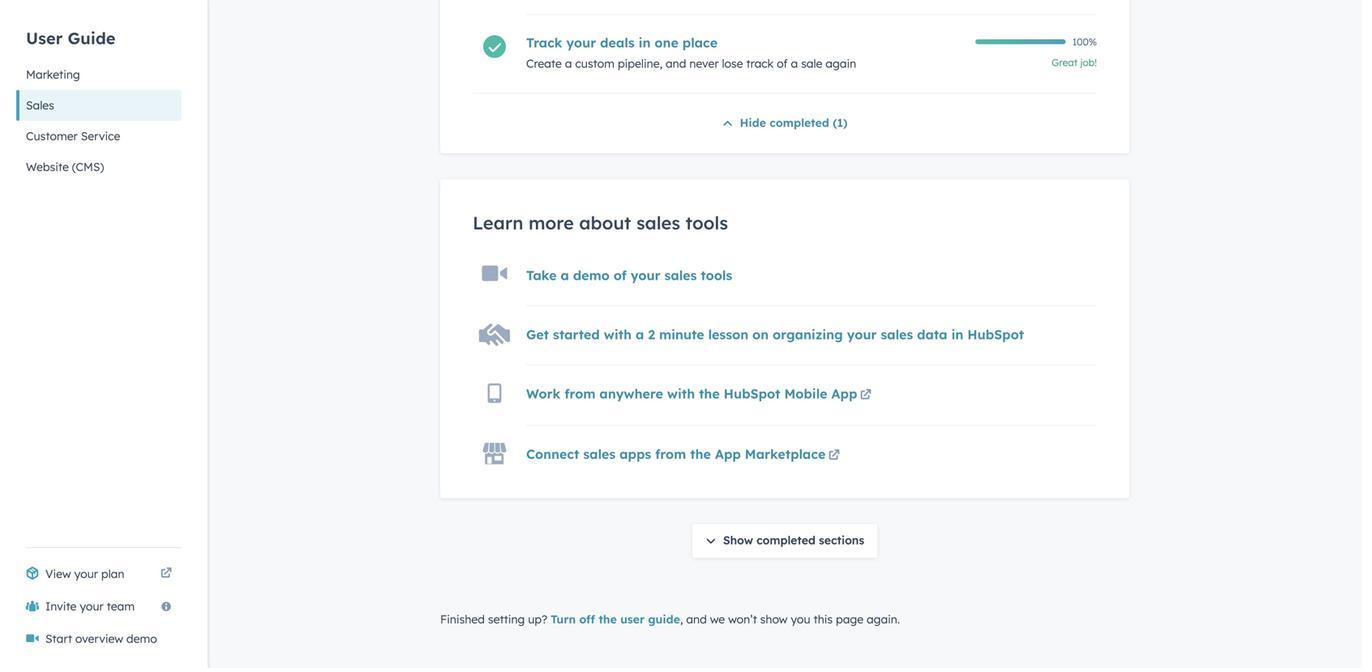 Task type: locate. For each thing, give the bounding box(es) containing it.
organizing
[[773, 326, 843, 342]]

2
[[648, 326, 655, 342]]

we
[[710, 612, 725, 626]]

0 vertical spatial completed
[[770, 115, 829, 130]]

0 vertical spatial the
[[699, 385, 720, 402]]

sales right about
[[637, 212, 680, 234]]

with right anywhere
[[667, 385, 695, 402]]

2 vertical spatial the
[[599, 612, 617, 626]]

app left marketplace
[[715, 446, 741, 462]]

from right work
[[565, 385, 596, 402]]

0 vertical spatial in
[[639, 34, 651, 51]]

0 vertical spatial demo
[[573, 267, 610, 283]]

about
[[579, 212, 631, 234]]

demo
[[573, 267, 610, 283], [126, 632, 157, 646]]

your inside track your deals in one place create a custom pipeline, and never lose track of a sale again
[[566, 34, 596, 51]]

your for plan
[[74, 567, 98, 581]]

start overview demo
[[45, 632, 157, 646]]

1 vertical spatial of
[[614, 267, 627, 283]]

0 horizontal spatial in
[[639, 34, 651, 51]]

your right organizing
[[847, 326, 877, 342]]

0 vertical spatial from
[[565, 385, 596, 402]]

your inside view your plan 'link'
[[74, 567, 98, 581]]

hubspot left mobile
[[724, 385, 780, 402]]

0 horizontal spatial with
[[604, 326, 632, 342]]

completed right show
[[757, 533, 816, 547]]

marketplace
[[745, 446, 826, 462]]

the
[[699, 385, 720, 402], [690, 446, 711, 462], [599, 612, 617, 626]]

1 vertical spatial demo
[[126, 632, 157, 646]]

demo down team
[[126, 632, 157, 646]]

app
[[832, 385, 857, 402], [715, 446, 741, 462]]

0 vertical spatial app
[[832, 385, 857, 402]]

take a demo of your sales tools
[[526, 267, 732, 283]]

of
[[777, 56, 788, 70], [614, 267, 627, 283]]

completed inside the "show completed sections" button
[[757, 533, 816, 547]]

your up 'custom'
[[566, 34, 596, 51]]

link opens in a new window image right plan
[[161, 568, 172, 580]]

page
[[836, 612, 864, 626]]

the down lesson
[[699, 385, 720, 402]]

view your plan
[[45, 567, 124, 581]]

track
[[746, 56, 774, 70]]

0 horizontal spatial hubspot
[[724, 385, 780, 402]]

up?
[[528, 612, 548, 626]]

0 vertical spatial hubspot
[[968, 326, 1024, 342]]

app right mobile
[[832, 385, 857, 402]]

from
[[565, 385, 596, 402], [655, 446, 686, 462]]

(cms)
[[72, 160, 104, 174]]

start overview demo link
[[16, 623, 182, 655]]

won't
[[728, 612, 757, 626]]

link opens in a new window image inside work from anywhere with the hubspot mobile app link
[[860, 386, 872, 405]]

completed inside hide completed (1) button
[[770, 115, 829, 130]]

track
[[526, 34, 562, 51]]

0 vertical spatial of
[[777, 56, 788, 70]]

0 vertical spatial with
[[604, 326, 632, 342]]

the right the off
[[599, 612, 617, 626]]

deals
[[600, 34, 635, 51]]

your left plan
[[74, 567, 98, 581]]

in up pipeline,
[[639, 34, 651, 51]]

completed for hide
[[770, 115, 829, 130]]

completed
[[770, 115, 829, 130], [757, 533, 816, 547]]

anywhere
[[600, 385, 663, 402]]

hide completed (1)
[[740, 115, 848, 130]]

1 horizontal spatial app
[[832, 385, 857, 402]]

sales
[[637, 212, 680, 234], [665, 267, 697, 283], [881, 326, 913, 342], [583, 446, 616, 462]]

1 vertical spatial hubspot
[[724, 385, 780, 402]]

link opens in a new window image right mobile
[[860, 386, 872, 405]]

1 horizontal spatial link opens in a new window image
[[860, 386, 872, 405]]

customer service
[[26, 129, 120, 143]]

demo for a
[[573, 267, 610, 283]]

of right track
[[777, 56, 788, 70]]

your inside invite your team button
[[80, 599, 104, 613]]

great
[[1052, 56, 1078, 68]]

a
[[565, 56, 572, 70], [791, 56, 798, 70], [561, 267, 569, 283], [636, 326, 644, 342]]

1 vertical spatial tools
[[701, 267, 732, 283]]

1 vertical spatial app
[[715, 446, 741, 462]]

demo right take
[[573, 267, 610, 283]]

link opens in a new window image inside work from anywhere with the hubspot mobile app link
[[860, 390, 872, 401]]

data
[[917, 326, 948, 342]]

1 horizontal spatial hubspot
[[968, 326, 1024, 342]]

1 horizontal spatial from
[[655, 446, 686, 462]]

in
[[639, 34, 651, 51], [952, 326, 964, 342]]

1 vertical spatial link opens in a new window image
[[161, 568, 172, 580]]

customer service button
[[16, 121, 182, 152]]

connect sales apps from the app marketplace
[[526, 446, 826, 462]]

0 horizontal spatial of
[[614, 267, 627, 283]]

0 horizontal spatial demo
[[126, 632, 157, 646]]

1 vertical spatial with
[[667, 385, 695, 402]]

plan
[[101, 567, 124, 581]]

great job!
[[1052, 56, 1097, 68]]

1 vertical spatial the
[[690, 446, 711, 462]]

0 vertical spatial link opens in a new window image
[[860, 386, 872, 405]]

1 vertical spatial from
[[655, 446, 686, 462]]

1 horizontal spatial demo
[[573, 267, 610, 283]]

and down one
[[666, 56, 686, 70]]

user
[[26, 28, 63, 48]]

0 horizontal spatial link opens in a new window image
[[161, 568, 172, 580]]

guide
[[648, 612, 680, 626]]

never
[[690, 56, 719, 70]]

marketing
[[26, 67, 80, 81]]

1 vertical spatial completed
[[757, 533, 816, 547]]

your left team
[[80, 599, 104, 613]]

hubspot right data
[[968, 326, 1024, 342]]

0 vertical spatial tools
[[686, 212, 728, 234]]

and
[[666, 56, 686, 70], [686, 612, 707, 626]]

the for from
[[690, 446, 711, 462]]

with left 2
[[604, 326, 632, 342]]

view your plan link
[[16, 558, 182, 590]]

in right data
[[952, 326, 964, 342]]

work from anywhere with the hubspot mobile app link
[[526, 385, 874, 405]]

0 vertical spatial and
[[666, 56, 686, 70]]

the down work from anywhere with the hubspot mobile app link
[[690, 446, 711, 462]]

connect
[[526, 446, 579, 462]]

of down about
[[614, 267, 627, 283]]

completed left (1)
[[770, 115, 829, 130]]

off
[[579, 612, 595, 626]]

100%
[[1073, 36, 1097, 48]]

user
[[620, 612, 645, 626]]

link opens in a new window image
[[860, 386, 872, 405], [161, 568, 172, 580]]

apps
[[620, 446, 651, 462]]

link opens in a new window image inside view your plan 'link'
[[161, 568, 172, 580]]

user guide
[[26, 28, 116, 48]]

your
[[566, 34, 596, 51], [631, 267, 661, 283], [847, 326, 877, 342], [74, 567, 98, 581], [80, 599, 104, 613]]

pipeline,
[[618, 56, 663, 70]]

(1)
[[833, 115, 848, 130]]

lesson
[[708, 326, 749, 342]]

1 horizontal spatial of
[[777, 56, 788, 70]]

and right ,
[[686, 612, 707, 626]]

completed for show
[[757, 533, 816, 547]]

started
[[553, 326, 600, 342]]

sales up the minute
[[665, 267, 697, 283]]

from right apps on the left bottom of the page
[[655, 446, 686, 462]]

you
[[791, 612, 811, 626]]

demo for overview
[[126, 632, 157, 646]]

link opens in a new window image
[[860, 390, 872, 401], [829, 446, 840, 466], [829, 450, 840, 462], [161, 564, 172, 584]]

take a demo of your sales tools link
[[526, 267, 732, 283]]

more
[[529, 212, 574, 234]]

1 vertical spatial in
[[952, 326, 964, 342]]



Task type: vqa. For each thing, say whether or not it's contained in the screenshot.
2nd 'link opens in a new window' icon from the top of the page
no



Task type: describe. For each thing, give the bounding box(es) containing it.
invite your team button
[[16, 590, 182, 623]]

one
[[655, 34, 679, 51]]

1 horizontal spatial with
[[667, 385, 695, 402]]

sections
[[819, 533, 865, 547]]

your for deals
[[566, 34, 596, 51]]

1 vertical spatial and
[[686, 612, 707, 626]]

show completed sections button
[[692, 524, 878, 558]]

[object object] complete progress bar
[[976, 39, 1066, 44]]

work from anywhere with the hubspot mobile app
[[526, 385, 857, 402]]

,
[[680, 612, 683, 626]]

invite
[[45, 599, 77, 613]]

a right take
[[561, 267, 569, 283]]

a left 2
[[636, 326, 644, 342]]

1 horizontal spatial in
[[952, 326, 964, 342]]

user guide views element
[[16, 0, 182, 182]]

of inside track your deals in one place create a custom pipeline, and never lose track of a sale again
[[777, 56, 788, 70]]

create
[[526, 56, 562, 70]]

turn
[[551, 612, 576, 626]]

and inside track your deals in one place create a custom pipeline, and never lose track of a sale again
[[666, 56, 686, 70]]

hide completed (1) button
[[722, 113, 848, 134]]

website (cms)
[[26, 160, 104, 174]]

service
[[81, 129, 120, 143]]

marketing button
[[16, 59, 182, 90]]

get started with a 2 minute lesson on organizing your sales data in hubspot link
[[526, 326, 1024, 342]]

invite your team
[[45, 599, 135, 613]]

sales button
[[16, 90, 182, 121]]

job!
[[1081, 56, 1097, 68]]

link opens in a new window image inside view your plan 'link'
[[161, 564, 172, 584]]

your for team
[[80, 599, 104, 613]]

customer
[[26, 129, 78, 143]]

website
[[26, 160, 69, 174]]

take
[[526, 267, 557, 283]]

start
[[45, 632, 72, 646]]

sales left data
[[881, 326, 913, 342]]

work
[[526, 385, 561, 402]]

sales
[[26, 98, 54, 112]]

show
[[760, 612, 788, 626]]

lose
[[722, 56, 743, 70]]

hide
[[740, 115, 766, 130]]

setting
[[488, 612, 525, 626]]

sales left apps on the left bottom of the page
[[583, 446, 616, 462]]

connect sales apps from the app marketplace link
[[526, 446, 843, 466]]

mobile
[[784, 385, 828, 402]]

guide
[[68, 28, 116, 48]]

track your deals in one place create a custom pipeline, and never lose track of a sale again
[[526, 34, 856, 70]]

overview
[[75, 632, 123, 646]]

track your deals in one place button
[[526, 34, 966, 51]]

learn more about sales tools
[[473, 212, 728, 234]]

view
[[45, 567, 71, 581]]

your up 2
[[631, 267, 661, 283]]

custom
[[575, 56, 615, 70]]

website (cms) button
[[16, 152, 182, 182]]

0 horizontal spatial app
[[715, 446, 741, 462]]

get
[[526, 326, 549, 342]]

place
[[683, 34, 718, 51]]

the for with
[[699, 385, 720, 402]]

0 horizontal spatial from
[[565, 385, 596, 402]]

this
[[814, 612, 833, 626]]

sale
[[801, 56, 823, 70]]

finished
[[440, 612, 485, 626]]

in inside track your deals in one place create a custom pipeline, and never lose track of a sale again
[[639, 34, 651, 51]]

get started with a 2 minute lesson on organizing your sales data in hubspot
[[526, 326, 1024, 342]]

again
[[826, 56, 856, 70]]

show
[[723, 533, 753, 547]]

a left sale in the right top of the page
[[791, 56, 798, 70]]

learn
[[473, 212, 523, 234]]

show completed sections
[[723, 533, 865, 547]]

a right create
[[565, 56, 572, 70]]

turn off the user guide button
[[551, 612, 680, 626]]

finished setting up? turn off the user guide , and we won't show you this page again.
[[440, 612, 900, 626]]

team
[[107, 599, 135, 613]]

again.
[[867, 612, 900, 626]]

minute
[[659, 326, 704, 342]]

on
[[753, 326, 769, 342]]



